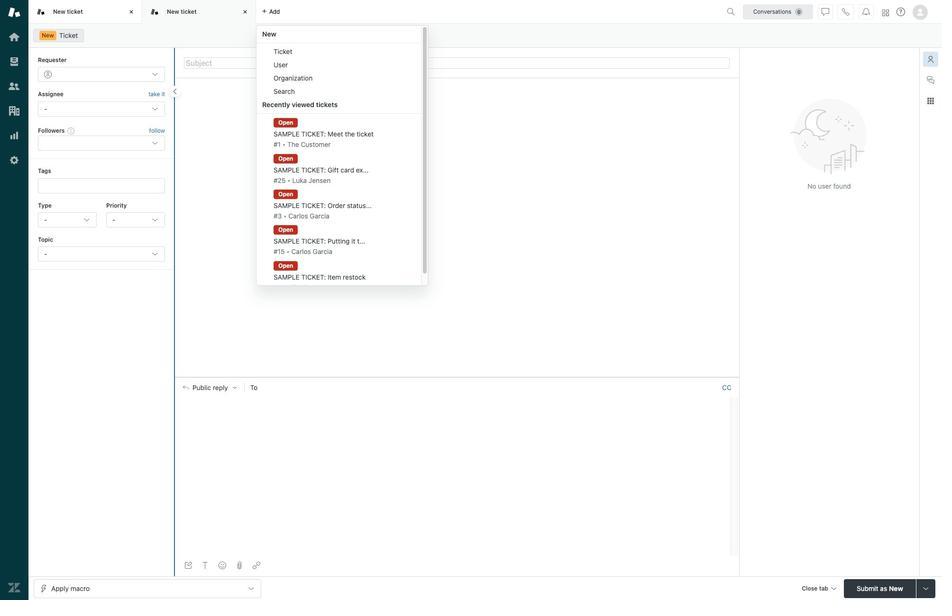 Task type: vqa. For each thing, say whether or not it's contained in the screenshot.
3rd menu item
yes



Task type: locate. For each thing, give the bounding box(es) containing it.
9 menu item from the top
[[257, 259, 421, 294]]

views image
[[8, 55, 20, 68]]

close image
[[127, 7, 136, 17]]

tab
[[28, 0, 142, 24], [142, 0, 256, 24]]

Subject field
[[184, 57, 730, 69]]

secondary element
[[28, 26, 943, 45]]

1 tab from the left
[[28, 0, 142, 24]]

menu
[[256, 25, 429, 294]]

menu item
[[257, 45, 421, 58], [257, 58, 421, 72], [257, 72, 421, 85], [257, 85, 421, 98], [257, 116, 421, 151], [257, 151, 421, 187], [257, 187, 421, 223], [257, 223, 421, 259], [257, 259, 421, 294]]

format text image
[[202, 562, 209, 570]]

reporting image
[[8, 129, 20, 142]]

6 menu item from the top
[[257, 151, 421, 187]]

Public reply composer text field
[[179, 398, 728, 418]]

1 menu item from the top
[[257, 45, 421, 58]]

2 menu item from the top
[[257, 58, 421, 72]]

add attachment image
[[236, 562, 243, 570]]

7 menu item from the top
[[257, 187, 421, 223]]

main element
[[0, 0, 28, 601]]

get help image
[[897, 8, 906, 16]]

minimize composer image
[[453, 374, 461, 381]]

8 menu item from the top
[[257, 223, 421, 259]]

organizations image
[[8, 105, 20, 117]]



Task type: describe. For each thing, give the bounding box(es) containing it.
button displays agent's chat status as invisible. image
[[822, 8, 830, 15]]

info on adding followers image
[[68, 127, 75, 135]]

add link (cmd k) image
[[253, 562, 260, 570]]

insert emojis image
[[219, 562, 226, 570]]

draft mode image
[[185, 562, 192, 570]]

5 menu item from the top
[[257, 116, 421, 151]]

menu inside tabs tab list
[[256, 25, 429, 294]]

displays possible ticket submission types image
[[923, 585, 930, 593]]

get started image
[[8, 31, 20, 43]]

zendesk support image
[[8, 6, 20, 18]]

apps image
[[927, 97, 935, 105]]

tabs tab list
[[28, 0, 723, 294]]

2 tab from the left
[[142, 0, 256, 24]]

notifications image
[[863, 8, 870, 15]]

customer context image
[[927, 55, 935, 63]]

customers image
[[8, 80, 20, 92]]

3 menu item from the top
[[257, 72, 421, 85]]

zendesk products image
[[883, 9, 889, 16]]

zendesk image
[[8, 582, 20, 594]]

admin image
[[8, 154, 20, 166]]

4 menu item from the top
[[257, 85, 421, 98]]

close image
[[240, 7, 250, 17]]



